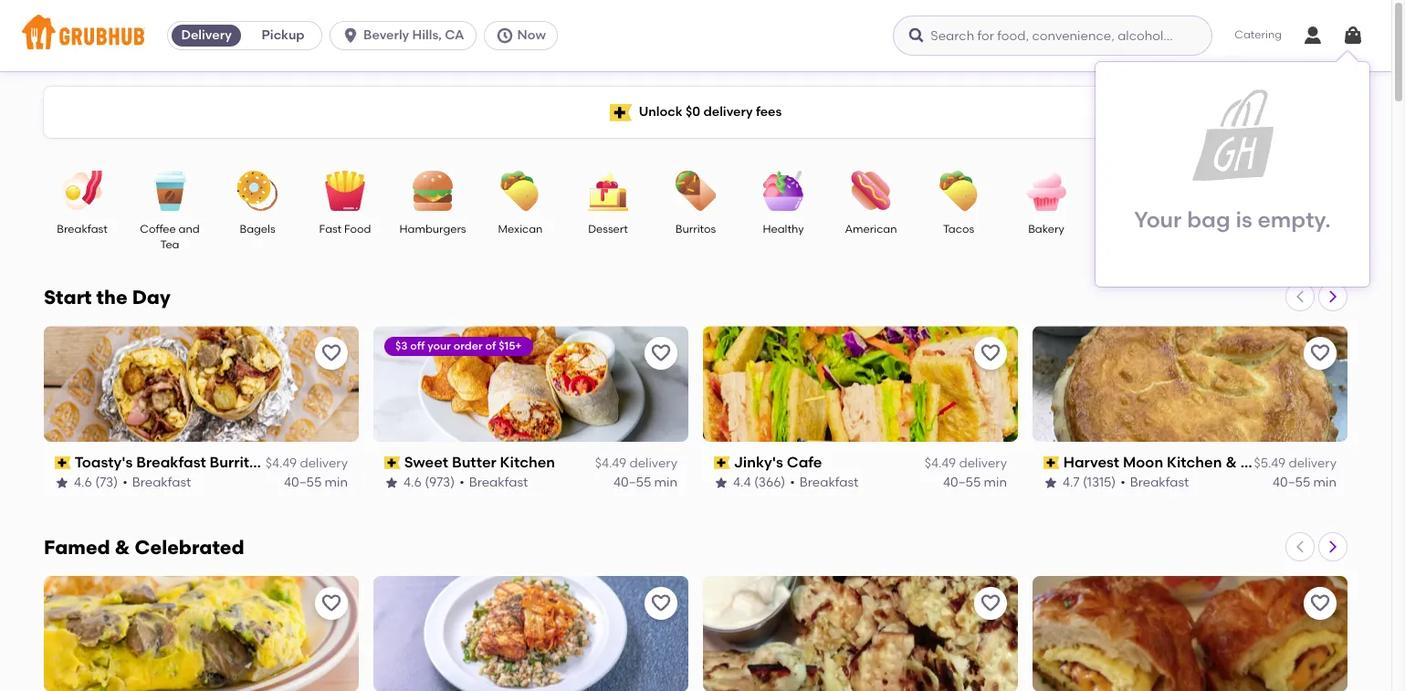 Task type: locate. For each thing, give the bounding box(es) containing it.
famed & celebrated
[[44, 536, 244, 559]]

and for smoothies and juices
[[1193, 239, 1214, 251]]

delivery for sweet butter kitchen
[[630, 456, 678, 471]]

40–55
[[284, 474, 322, 490], [614, 474, 651, 490], [943, 474, 981, 490], [1273, 474, 1311, 490]]

40–55 min for toasty's breakfast burritos
[[284, 474, 348, 490]]

star icon image left "4.6 (73)"
[[55, 476, 69, 490]]

smoothies and juices
[[1193, 223, 1251, 251]]

1 40–55 from the left
[[284, 474, 322, 490]]

catering
[[1235, 29, 1282, 41]]

2 kitchen from the left
[[1167, 454, 1222, 471]]

1 caret left icon image from the top
[[1293, 289, 1308, 304]]

min for jinky's cafe
[[984, 474, 1007, 490]]

2 caret right icon image from the top
[[1326, 540, 1341, 554]]

toasty's breakfast burritos logo image
[[44, 326, 359, 442]]

subscription pass image for toasty's breakfast burritos
[[55, 457, 71, 470]]

order
[[454, 340, 483, 352]]

save this restaurant image
[[650, 342, 672, 364], [321, 593, 342, 614], [980, 593, 1002, 614]]

40–55 min for sweet butter kitchen
[[614, 474, 678, 490]]

(973)
[[425, 474, 455, 490]]

canter's deli logo image
[[44, 576, 359, 691]]

• breakfast for breakfast
[[122, 474, 191, 490]]

beverly hills, ca button
[[330, 21, 484, 50]]

$0
[[686, 104, 701, 119]]

1 min from the left
[[325, 474, 348, 490]]

0 vertical spatial burritos
[[676, 223, 716, 236]]

burritos down toasty's breakfast burritos logo
[[210, 454, 266, 471]]

your
[[1134, 206, 1182, 233]]

ca
[[445, 27, 464, 43]]

• breakfast
[[122, 474, 191, 490], [459, 474, 528, 490], [790, 474, 859, 490], [1121, 474, 1189, 490]]

caret left icon image down the pizza at the right of page
[[1293, 289, 1308, 304]]

• right (366)
[[790, 474, 795, 490]]

toasty's breakfast burritos
[[75, 454, 266, 471]]

1 $4.49 delivery from the left
[[266, 456, 348, 471]]

2 horizontal spatial $4.49 delivery
[[925, 456, 1007, 471]]

3 • breakfast from the left
[[790, 474, 859, 490]]

1 star icon image from the left
[[55, 476, 69, 490]]

3 40–55 from the left
[[943, 474, 981, 490]]

4.6 left the '(73)'
[[74, 474, 92, 490]]

pickup button
[[245, 21, 322, 50]]

2 • breakfast from the left
[[459, 474, 528, 490]]

1 vertical spatial caret right icon image
[[1326, 540, 1341, 554]]

and up tea
[[179, 223, 200, 236]]

catering button
[[1222, 15, 1295, 56]]

0 horizontal spatial and
[[179, 223, 200, 236]]

breakfast down the toasty's breakfast burritos
[[132, 474, 191, 490]]

4.6
[[74, 474, 92, 490], [404, 474, 422, 490]]

1 horizontal spatial &
[[1226, 454, 1237, 471]]

1 horizontal spatial $4.49 delivery
[[595, 456, 678, 471]]

4.4 (366)
[[733, 474, 786, 490]]

$4.49 delivery for burritos
[[266, 456, 348, 471]]

kitchen
[[500, 454, 555, 471], [1167, 454, 1222, 471]]

kitchen for moon
[[1167, 454, 1222, 471]]

0 horizontal spatial burritos
[[210, 454, 266, 471]]

save this restaurant button for toasty's breakfast burritos logo
[[315, 337, 348, 370]]

kitchen right moon
[[1167, 454, 1222, 471]]

40–55 for toasty's breakfast burritos
[[284, 474, 322, 490]]

1 40–55 min from the left
[[284, 474, 348, 490]]

caret right icon image for celebrated
[[1326, 540, 1341, 554]]

star icon image
[[55, 476, 69, 490], [384, 476, 399, 490], [714, 476, 729, 490], [1044, 476, 1058, 490]]

$4.49
[[266, 456, 297, 471], [595, 456, 627, 471], [925, 456, 956, 471]]

fast food
[[319, 223, 371, 236]]

breakfast
[[57, 223, 107, 236], [136, 454, 206, 471], [132, 474, 191, 490], [469, 474, 528, 490], [800, 474, 859, 490], [1130, 474, 1189, 490]]

3 $4.49 delivery from the left
[[925, 456, 1007, 471]]

save this restaurant button for toast bakery cafe logo
[[1304, 587, 1337, 620]]

40–55 min for jinky's cafe
[[943, 474, 1007, 490]]

pizza
[[1296, 223, 1323, 236]]

caret left icon image
[[1293, 289, 1308, 304], [1293, 540, 1308, 554]]

svg image
[[1302, 25, 1324, 47], [342, 26, 360, 45], [495, 26, 514, 45], [908, 26, 926, 45]]

3 subscription pass image from the left
[[1044, 457, 1060, 470]]

4 40–55 min from the left
[[1273, 474, 1337, 490]]

4.4
[[733, 474, 751, 490]]

(1315)
[[1083, 474, 1116, 490]]

breakfast for sweet butter kitchen
[[469, 474, 528, 490]]

0 horizontal spatial $4.49 delivery
[[266, 456, 348, 471]]

save this restaurant button for the farm of beverly hills logo
[[645, 587, 678, 620]]

food
[[344, 223, 371, 236]]

4 star icon image from the left
[[1044, 476, 1058, 490]]

1 horizontal spatial and
[[1193, 239, 1214, 251]]

smoothies and juices image
[[1190, 171, 1254, 211]]

save this restaurant image for toasty's breakfast burritos
[[321, 342, 342, 364]]

american
[[845, 223, 897, 236]]

burritos
[[676, 223, 716, 236], [210, 454, 266, 471]]

grubhub plus flag logo image
[[610, 104, 632, 121]]

2 4.6 from the left
[[404, 474, 422, 490]]

star icon image down subscription pass icon
[[714, 476, 729, 490]]

of
[[485, 340, 496, 352]]

$4.49 delivery for kitchen
[[595, 456, 678, 471]]

2 caret left icon image from the top
[[1293, 540, 1308, 554]]

breakfast right toasty's
[[136, 454, 206, 471]]

kitchen right butter
[[500, 454, 555, 471]]

caret right icon image down $5.49 delivery
[[1326, 540, 1341, 554]]

caret left icon image down $5.49 delivery
[[1293, 540, 1308, 554]]

save this restaurant image
[[321, 342, 342, 364], [980, 342, 1002, 364], [1309, 342, 1331, 364], [650, 593, 672, 614], [1309, 593, 1331, 614]]

dessert image
[[576, 171, 640, 211]]

3 min from the left
[[984, 474, 1007, 490]]

0 horizontal spatial 4.6
[[74, 474, 92, 490]]

2 40–55 from the left
[[614, 474, 651, 490]]

4 • from the left
[[1121, 474, 1126, 490]]

min
[[325, 474, 348, 490], [654, 474, 678, 490], [984, 474, 1007, 490], [1314, 474, 1337, 490]]

2 • from the left
[[459, 474, 464, 490]]

0 vertical spatial and
[[179, 223, 200, 236]]

1 horizontal spatial kitchen
[[1167, 454, 1222, 471]]

empty.
[[1258, 206, 1331, 233]]

burritos image
[[664, 171, 728, 211]]

• for butter
[[459, 474, 464, 490]]

1 horizontal spatial subscription pass image
[[384, 457, 401, 470]]

pizza image
[[1277, 171, 1341, 211]]

0 vertical spatial caret left icon image
[[1293, 289, 1308, 304]]

• breakfast for cafe
[[790, 474, 859, 490]]

4 • breakfast from the left
[[1121, 474, 1189, 490]]

breakfast down sweet butter kitchen
[[469, 474, 528, 490]]

1 • breakfast from the left
[[122, 474, 191, 490]]

1 horizontal spatial $4.49
[[595, 456, 627, 471]]

jinky's
[[734, 454, 783, 471]]

$4.49 delivery
[[266, 456, 348, 471], [595, 456, 678, 471], [925, 456, 1007, 471]]

tacos
[[943, 223, 974, 236]]

• breakfast down moon
[[1121, 474, 1189, 490]]

2 horizontal spatial save this restaurant image
[[980, 593, 1002, 614]]

marketplace
[[1241, 454, 1332, 471]]

hamburgers image
[[401, 171, 465, 211]]

subscription pass image left harvest
[[1044, 457, 1060, 470]]

subscription pass image left sweet at the bottom of page
[[384, 457, 401, 470]]

4 40–55 from the left
[[1273, 474, 1311, 490]]

caret right icon image
[[1326, 289, 1341, 304], [1326, 540, 1341, 554]]

3 $4.49 from the left
[[925, 456, 956, 471]]

40–55 for harvest moon kitchen & marketplace
[[1273, 474, 1311, 490]]

2 $4.49 from the left
[[595, 456, 627, 471]]

1 $4.49 from the left
[[266, 456, 297, 471]]

1 horizontal spatial 4.6
[[404, 474, 422, 490]]

• for breakfast
[[122, 474, 128, 490]]

1 vertical spatial &
[[115, 536, 130, 559]]

caret left icon image for start the day
[[1293, 289, 1308, 304]]

& right famed
[[115, 536, 130, 559]]

4.6 for sweet butter kitchen
[[404, 474, 422, 490]]

2 horizontal spatial subscription pass image
[[1044, 457, 1060, 470]]

subscription pass image left toasty's
[[55, 457, 71, 470]]

&
[[1226, 454, 1237, 471], [115, 536, 130, 559]]

day
[[132, 286, 171, 309]]

harvest
[[1064, 454, 1120, 471]]

caret right icon image down empty.
[[1326, 289, 1341, 304]]

4 min from the left
[[1314, 474, 1337, 490]]

hills,
[[412, 27, 442, 43]]

smoothies
[[1194, 223, 1250, 236]]

save this restaurant button
[[315, 337, 348, 370], [645, 337, 678, 370], [974, 337, 1007, 370], [1304, 337, 1337, 370], [315, 587, 348, 620], [645, 587, 678, 620], [974, 587, 1007, 620], [1304, 587, 1337, 620]]

is
[[1236, 206, 1253, 233]]

caret right icon image for day
[[1326, 289, 1341, 304]]

cafe
[[787, 454, 822, 471]]

1 • from the left
[[122, 474, 128, 490]]

1 kitchen from the left
[[500, 454, 555, 471]]

40–55 for jinky's cafe
[[943, 474, 981, 490]]

healthy
[[763, 223, 804, 236]]

(366)
[[754, 474, 786, 490]]

beverly
[[364, 27, 409, 43]]

breakfast for jinky's cafe
[[800, 474, 859, 490]]

star icon image left 4.6 (973)
[[384, 476, 399, 490]]

subscription pass image for harvest moon kitchen & marketplace
[[1044, 457, 1060, 470]]

(73)
[[95, 474, 118, 490]]

40–55 min for harvest moon kitchen & marketplace
[[1273, 474, 1337, 490]]

• right (1315)
[[1121, 474, 1126, 490]]

$4.49 for burritos
[[266, 456, 297, 471]]

lunch
[[1118, 223, 1150, 236]]

2 horizontal spatial $4.49
[[925, 456, 956, 471]]

$15+
[[499, 340, 522, 352]]

now button
[[484, 21, 565, 50]]

bagels image
[[226, 171, 289, 211]]

0 vertical spatial &
[[1226, 454, 1237, 471]]

and down smoothies on the right
[[1193, 239, 1214, 251]]

2 $4.49 delivery from the left
[[595, 456, 678, 471]]

breakfast for toasty's breakfast burritos
[[132, 474, 191, 490]]

subscription pass image
[[55, 457, 71, 470], [384, 457, 401, 470], [1044, 457, 1060, 470]]

• right the '(73)'
[[122, 474, 128, 490]]

unlock
[[639, 104, 683, 119]]

min for toasty's breakfast burritos
[[325, 474, 348, 490]]

breakfast down moon
[[1130, 474, 1189, 490]]

delivery for toasty's breakfast burritos
[[300, 456, 348, 471]]

4.7
[[1063, 474, 1080, 490]]

4.6 down sweet at the bottom of page
[[404, 474, 422, 490]]

1 vertical spatial burritos
[[210, 454, 266, 471]]

and inside smoothies and juices
[[1193, 239, 1214, 251]]

star icon image for sweet butter kitchen
[[384, 476, 399, 490]]

2 40–55 min from the left
[[614, 474, 678, 490]]

• breakfast down sweet butter kitchen
[[459, 474, 528, 490]]

jinky's cafe
[[734, 454, 822, 471]]

caret left icon image for famed & celebrated
[[1293, 540, 1308, 554]]

harvest moon kitchen & marketplace
[[1064, 454, 1332, 471]]

• breakfast down the toasty's breakfast burritos
[[122, 474, 191, 490]]

•
[[122, 474, 128, 490], [459, 474, 464, 490], [790, 474, 795, 490], [1121, 474, 1126, 490]]

subscription pass image
[[714, 457, 730, 470]]

4.7 (1315)
[[1063, 474, 1116, 490]]

3 star icon image from the left
[[714, 476, 729, 490]]

& left $5.49
[[1226, 454, 1237, 471]]

1 vertical spatial caret left icon image
[[1293, 540, 1308, 554]]

1 4.6 from the left
[[74, 474, 92, 490]]

and
[[179, 223, 200, 236], [1193, 239, 1214, 251]]

beverly hills, ca
[[364, 27, 464, 43]]

2 star icon image from the left
[[384, 476, 399, 490]]

save this restaurant image for jinky's cafe
[[980, 342, 1002, 364]]

4.6 (973)
[[404, 474, 455, 490]]

and inside coffee and tea
[[179, 223, 200, 236]]

save this restaurant button for 'factor's famous deli logo'
[[974, 587, 1007, 620]]

coffee and tea
[[140, 223, 200, 251]]

• breakfast down cafe
[[790, 474, 859, 490]]

delivery
[[704, 104, 753, 119], [300, 456, 348, 471], [630, 456, 678, 471], [959, 456, 1007, 471], [1289, 456, 1337, 471]]

3 40–55 min from the left
[[943, 474, 1007, 490]]

star icon image for harvest moon kitchen & marketplace
[[1044, 476, 1058, 490]]

40–55 min
[[284, 474, 348, 490], [614, 474, 678, 490], [943, 474, 1007, 490], [1273, 474, 1337, 490]]

0 vertical spatial caret right icon image
[[1326, 289, 1341, 304]]

fees
[[756, 104, 782, 119]]

• right (973)
[[459, 474, 464, 490]]

$3 off your order of $15+
[[395, 340, 522, 352]]

3 • from the left
[[790, 474, 795, 490]]

0 horizontal spatial save this restaurant image
[[321, 593, 342, 614]]

1 subscription pass image from the left
[[55, 457, 71, 470]]

2 min from the left
[[654, 474, 678, 490]]

1 caret right icon image from the top
[[1326, 289, 1341, 304]]

burritos down burritos image
[[676, 223, 716, 236]]

coffee
[[140, 223, 176, 236]]

2 subscription pass image from the left
[[384, 457, 401, 470]]

breakfast down cafe
[[800, 474, 859, 490]]

0 horizontal spatial subscription pass image
[[55, 457, 71, 470]]

breakfast for harvest moon kitchen & marketplace
[[1130, 474, 1189, 490]]

start the day
[[44, 286, 171, 309]]

0 horizontal spatial $4.49
[[266, 456, 297, 471]]

bakery
[[1028, 223, 1065, 236]]

Search for food, convenience, alcohol... search field
[[893, 16, 1213, 56]]

star icon image left '4.7'
[[1044, 476, 1058, 490]]

1 vertical spatial and
[[1193, 239, 1214, 251]]

0 horizontal spatial kitchen
[[500, 454, 555, 471]]

coffee and tea image
[[138, 171, 202, 211]]



Task type: describe. For each thing, give the bounding box(es) containing it.
delivery for jinky's cafe
[[959, 456, 1007, 471]]

juices
[[1216, 239, 1251, 251]]

• breakfast for butter
[[459, 474, 528, 490]]

famed
[[44, 536, 110, 559]]

toasty's
[[75, 454, 133, 471]]

your
[[428, 340, 451, 352]]

mexican image
[[489, 171, 552, 211]]

star icon image for toasty's breakfast burritos
[[55, 476, 69, 490]]

• for moon
[[1121, 474, 1126, 490]]

$5.49 delivery
[[1254, 456, 1337, 471]]

fast
[[319, 223, 342, 236]]

delivery for harvest moon kitchen & marketplace
[[1289, 456, 1337, 471]]

$4.49 for kitchen
[[595, 456, 627, 471]]

$5.49
[[1254, 456, 1286, 471]]

bag
[[1187, 206, 1231, 233]]

save this restaurant button for jinky's cafe logo
[[974, 337, 1007, 370]]

fast food image
[[313, 171, 377, 211]]

butter
[[452, 454, 497, 471]]

your bag is empty.
[[1134, 206, 1331, 233]]

save this restaurant button for harvest moon kitchen & marketplace logo on the right
[[1304, 337, 1337, 370]]

factor's famous deli logo image
[[703, 576, 1018, 691]]

0 horizontal spatial &
[[115, 536, 130, 559]]

harvest moon kitchen & marketplace logo image
[[1033, 326, 1348, 442]]

save this restaurant image for 'factor's famous deli logo'
[[980, 593, 1002, 614]]

off
[[410, 340, 425, 352]]

• for cafe
[[790, 474, 795, 490]]

svg image inside now button
[[495, 26, 514, 45]]

hamburgers
[[399, 223, 466, 236]]

svg image inside beverly hills, ca button
[[342, 26, 360, 45]]

main navigation navigation
[[0, 0, 1392, 71]]

toast bakery cafe logo image
[[1033, 576, 1348, 691]]

svg image
[[1342, 25, 1364, 47]]

tacos image
[[927, 171, 991, 211]]

pickup
[[262, 27, 305, 43]]

breakfast down breakfast image
[[57, 223, 107, 236]]

lunch specials image
[[1102, 171, 1166, 211]]

subscription pass image for sweet butter kitchen
[[384, 457, 401, 470]]

sweet butter kitchen
[[404, 454, 555, 471]]

and for coffee and tea
[[179, 223, 200, 236]]

$3
[[395, 340, 408, 352]]

save this restaurant button for canter's deli logo
[[315, 587, 348, 620]]

4.6 for toasty's breakfast burritos
[[74, 474, 92, 490]]

1 horizontal spatial burritos
[[676, 223, 716, 236]]

the
[[96, 286, 128, 309]]

min for sweet butter kitchen
[[654, 474, 678, 490]]

your bag is empty. tooltip
[[1096, 51, 1370, 286]]

mexican
[[498, 223, 543, 236]]

4.6 (73)
[[74, 474, 118, 490]]

celebrated
[[135, 536, 244, 559]]

bagels
[[240, 223, 275, 236]]

40–55 for sweet butter kitchen
[[614, 474, 651, 490]]

jinky's cafe logo image
[[703, 326, 1018, 442]]

sweet
[[404, 454, 448, 471]]

tea
[[160, 239, 179, 251]]

specials
[[1112, 239, 1156, 251]]

moon
[[1123, 454, 1164, 471]]

american image
[[839, 171, 903, 211]]

1 horizontal spatial save this restaurant image
[[650, 342, 672, 364]]

kitchen for butter
[[500, 454, 555, 471]]

healthy image
[[752, 171, 815, 211]]

the farm of beverly hills logo image
[[373, 576, 689, 691]]

now
[[517, 27, 546, 43]]

min for harvest moon kitchen & marketplace
[[1314, 474, 1337, 490]]

sweet butter kitchen logo image
[[373, 326, 689, 442]]

bakery image
[[1015, 171, 1078, 211]]

delivery button
[[168, 21, 245, 50]]

breakfast image
[[50, 171, 114, 211]]

save this restaurant image for harvest moon kitchen & marketplace
[[1309, 342, 1331, 364]]

star icon image for jinky's cafe
[[714, 476, 729, 490]]

dessert
[[588, 223, 628, 236]]

save this restaurant image for canter's deli logo
[[321, 593, 342, 614]]

• breakfast for moon
[[1121, 474, 1189, 490]]

start
[[44, 286, 92, 309]]

unlock $0 delivery fees
[[639, 104, 782, 119]]

lunch specials
[[1112, 223, 1156, 251]]

delivery
[[181, 27, 232, 43]]



Task type: vqa. For each thing, say whether or not it's contained in the screenshot.
•
yes



